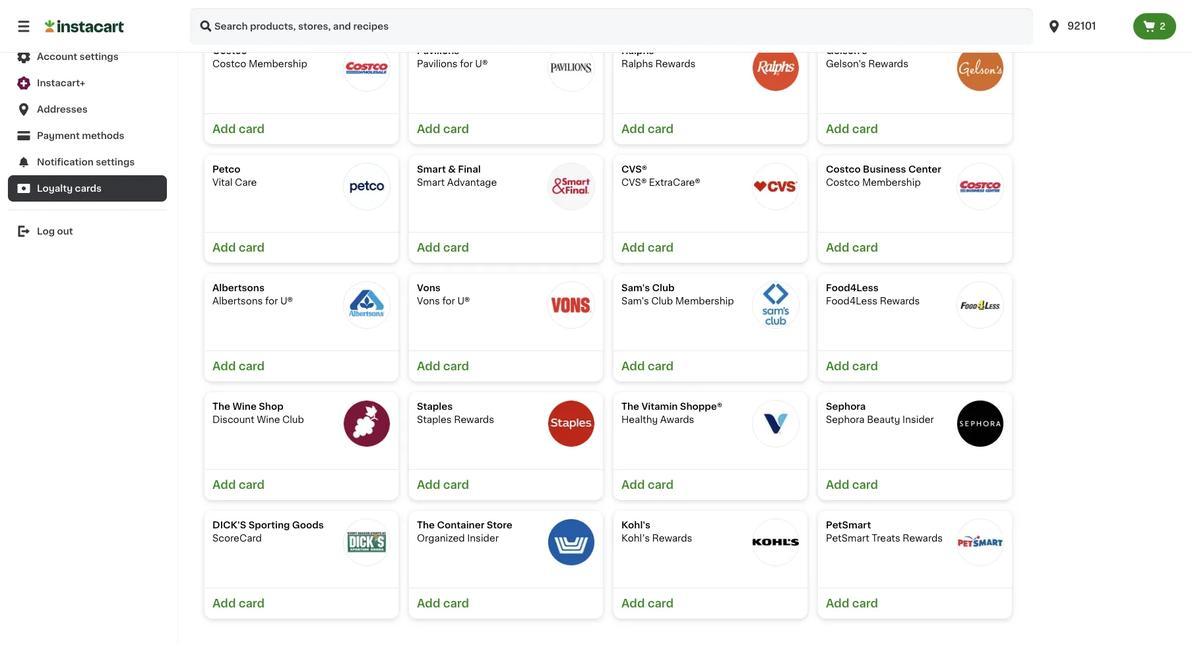 Task type: locate. For each thing, give the bounding box(es) containing it.
settings down the auto-orders "link"
[[80, 52, 119, 61]]

1 vertical spatial petsmart
[[826, 534, 870, 544]]

cards down notification settings link
[[75, 184, 102, 193]]

1 vons from the top
[[417, 284, 441, 293]]

add
[[212, 124, 236, 135], [417, 124, 440, 135], [622, 124, 645, 135], [826, 124, 849, 135], [212, 242, 236, 254], [417, 242, 440, 254], [622, 242, 645, 254], [826, 242, 849, 254], [212, 361, 236, 372], [417, 361, 440, 372], [622, 361, 645, 372], [826, 361, 849, 372], [212, 480, 236, 491], [417, 480, 440, 491], [622, 480, 645, 491], [826, 480, 849, 491], [212, 599, 236, 610], [417, 599, 440, 610], [622, 599, 645, 610], [826, 599, 849, 610]]

the container store organized insider
[[417, 521, 513, 544]]

club
[[652, 284, 675, 293], [651, 297, 673, 306], [282, 416, 304, 425]]

card for gelson's
[[852, 124, 878, 135]]

u® for pavilions pavilions for u®
[[475, 59, 488, 69]]

kohl's
[[622, 521, 651, 530]]

pavilions pavilions for u®
[[417, 46, 488, 69]]

settings down methods on the top
[[96, 158, 135, 167]]

log out link
[[8, 218, 167, 245]]

petco vital care
[[212, 165, 257, 187]]

ralphs
[[622, 46, 654, 55], [622, 59, 653, 69]]

card for sporting
[[239, 599, 265, 610]]

beauty
[[867, 416, 900, 425]]

advantage
[[447, 178, 497, 187]]

2 horizontal spatial for
[[460, 59, 473, 69]]

smart
[[417, 165, 446, 174], [417, 178, 445, 187]]

1 pavilions from the top
[[417, 46, 459, 55]]

0 vertical spatial wine
[[233, 402, 257, 412]]

add card for the container store organized insider
[[417, 599, 469, 610]]

add card button for petsmart petsmart treats rewards
[[818, 589, 1012, 620]]

center
[[908, 165, 941, 174]]

for for albertsons
[[265, 297, 278, 306]]

account settings
[[37, 52, 119, 61]]

dick's sporting goods scorecard
[[212, 521, 324, 544]]

rewards
[[656, 59, 696, 69], [868, 59, 909, 69], [880, 297, 920, 306], [454, 416, 494, 425], [652, 534, 692, 544], [903, 534, 943, 544]]

instacart logo image
[[45, 18, 124, 34]]

costco business center costco membership
[[826, 165, 941, 187]]

1 petsmart from the top
[[826, 521, 871, 530]]

card for vitamin
[[648, 480, 674, 491]]

add card button for cvs® cvs® extracare®
[[614, 232, 808, 263]]

2 horizontal spatial membership
[[862, 178, 921, 187]]

membership
[[249, 59, 307, 69], [862, 178, 921, 187], [675, 297, 734, 306]]

1 vertical spatial vons
[[417, 297, 440, 306]]

1 vertical spatial club
[[651, 297, 673, 306]]

dick's
[[212, 521, 246, 530]]

1 vertical spatial wine
[[257, 416, 280, 425]]

add card for costco business center costco membership
[[826, 242, 878, 254]]

business
[[863, 165, 906, 174]]

1 vertical spatial membership
[[862, 178, 921, 187]]

2 horizontal spatial u®
[[475, 59, 488, 69]]

0 horizontal spatial u®
[[280, 297, 293, 306]]

add card for smart & final smart advantage
[[417, 242, 469, 254]]

healthy
[[622, 416, 658, 425]]

add card button for food4less food4less rewards
[[818, 351, 1012, 382]]

2 sam's from the top
[[622, 297, 649, 306]]

0 vertical spatial sam's
[[622, 284, 650, 293]]

staples image
[[548, 400, 595, 448]]

add card for the wine shop discount wine club
[[212, 480, 265, 491]]

u® inside vons vons for u®
[[457, 297, 470, 306]]

1 vertical spatial insider
[[467, 534, 499, 544]]

rewards inside ralphs ralphs rewards
[[656, 59, 696, 69]]

petsmart petsmart treats rewards
[[826, 521, 943, 544]]

all
[[205, 8, 220, 19]]

for inside pavilions pavilions for u®
[[460, 59, 473, 69]]

u® inside pavilions pavilions for u®
[[475, 59, 488, 69]]

0 horizontal spatial insider
[[467, 534, 499, 544]]

0 vertical spatial settings
[[80, 52, 119, 61]]

for inside albertsons albertsons for u®
[[265, 297, 278, 306]]

add card button for petco vital care
[[205, 232, 399, 263]]

1 vertical spatial gelson's
[[826, 59, 866, 69]]

card for staples
[[443, 480, 469, 491]]

rewards inside 'staples staples rewards'
[[454, 416, 494, 425]]

sephora
[[826, 402, 866, 412], [826, 416, 865, 425]]

1 horizontal spatial for
[[442, 297, 455, 306]]

card for costco
[[239, 124, 265, 135]]

cvs®
[[622, 165, 647, 174], [622, 178, 647, 187]]

rewards inside food4less food4less rewards
[[880, 297, 920, 306]]

92101 button
[[1046, 8, 1126, 45]]

gelson's image
[[957, 44, 1004, 92]]

add for the vitamin shoppe® healthy awards
[[622, 480, 645, 491]]

2 ralphs from the top
[[622, 59, 653, 69]]

None search field
[[190, 8, 1033, 45]]

the inside 'the wine shop discount wine club'
[[212, 402, 230, 412]]

add for the wine shop discount wine club
[[212, 480, 236, 491]]

card for food4less
[[852, 361, 878, 372]]

the up 'organized'
[[417, 521, 435, 530]]

1 vertical spatial food4less
[[826, 297, 878, 306]]

membership inside costco costco membership
[[249, 59, 307, 69]]

goods
[[292, 521, 324, 530]]

petsmart
[[826, 521, 871, 530], [826, 534, 870, 544]]

0 vertical spatial vons
[[417, 284, 441, 293]]

1 vertical spatial staples
[[417, 416, 452, 425]]

orders
[[64, 26, 95, 35]]

add for petsmart petsmart treats rewards
[[826, 599, 849, 610]]

card for vital
[[239, 242, 265, 254]]

card for container
[[443, 599, 469, 610]]

rewards for ralphs ralphs rewards
[[656, 59, 696, 69]]

settings for account settings
[[80, 52, 119, 61]]

2 petsmart from the top
[[826, 534, 870, 544]]

1 horizontal spatial cards
[[266, 8, 299, 19]]

rewards inside kohl's kohl's rewards
[[652, 534, 692, 544]]

add card button for the vitamin shoppe® healthy awards
[[614, 470, 808, 501]]

0 vertical spatial pavilions
[[417, 46, 459, 55]]

add card button for sam's club sam's club membership
[[614, 351, 808, 382]]

staples
[[417, 402, 453, 412], [417, 416, 452, 425]]

the up healthy on the bottom of page
[[622, 402, 639, 412]]

organized
[[417, 534, 465, 544]]

0 vertical spatial food4less
[[826, 284, 879, 293]]

2
[[1160, 22, 1166, 31]]

&
[[448, 165, 456, 174]]

the vitamin shoppe® healthy awards
[[622, 402, 722, 425]]

1 vertical spatial settings
[[96, 158, 135, 167]]

1 vertical spatial sam's
[[622, 297, 649, 306]]

u®
[[475, 59, 488, 69], [280, 297, 293, 306], [457, 297, 470, 306]]

2 vertical spatial membership
[[675, 297, 734, 306]]

add card button for gelson's gelson's rewards
[[818, 113, 1012, 144]]

1 gelson's from the top
[[826, 46, 867, 55]]

albertsons image
[[343, 282, 391, 329]]

smart & final image
[[548, 163, 595, 210]]

wine up discount
[[233, 402, 257, 412]]

add for dick's sporting goods scorecard
[[212, 599, 236, 610]]

ralphs ralphs rewards
[[622, 46, 696, 69]]

food4less image
[[957, 282, 1004, 329]]

add for the container store organized insider
[[417, 599, 440, 610]]

insider down "store"
[[467, 534, 499, 544]]

card for &
[[443, 242, 469, 254]]

rewards for food4less food4less rewards
[[880, 297, 920, 306]]

card for business
[[852, 242, 878, 254]]

the for the vitamin shoppe® healthy awards
[[622, 402, 639, 412]]

extracare®
[[649, 178, 700, 187]]

care
[[235, 178, 257, 187]]

add card button
[[205, 113, 399, 144], [409, 113, 603, 144], [614, 113, 808, 144], [818, 113, 1012, 144], [205, 232, 399, 263], [409, 232, 603, 263], [614, 232, 808, 263], [818, 232, 1012, 263], [205, 351, 399, 382], [409, 351, 603, 382], [614, 351, 808, 382], [818, 351, 1012, 382], [205, 470, 399, 501], [409, 470, 603, 501], [614, 470, 808, 501], [818, 470, 1012, 501], [205, 589, 399, 620], [409, 589, 603, 620], [614, 589, 808, 620], [818, 589, 1012, 620]]

0 vertical spatial smart
[[417, 165, 446, 174]]

shop
[[259, 402, 283, 412]]

add card button for pavilions pavilions for u®
[[409, 113, 603, 144]]

smart & final smart advantage
[[417, 165, 497, 187]]

1 horizontal spatial membership
[[675, 297, 734, 306]]

add card button for staples staples rewards
[[409, 470, 603, 501]]

the for the container store organized insider
[[417, 521, 435, 530]]

for inside vons vons for u®
[[442, 297, 455, 306]]

rewards inside gelson's gelson's rewards
[[868, 59, 909, 69]]

gelson's
[[826, 46, 867, 55], [826, 59, 866, 69]]

add card for cvs® cvs® extracare®
[[622, 242, 674, 254]]

add card button for ralphs ralphs rewards
[[614, 113, 808, 144]]

2 staples from the top
[[417, 416, 452, 425]]

add card for kohl's kohl's rewards
[[622, 599, 674, 610]]

the
[[212, 402, 230, 412], [622, 402, 639, 412], [417, 521, 435, 530]]

add for cvs® cvs® extracare®
[[622, 242, 645, 254]]

cards right loyalty
[[266, 8, 299, 19]]

membership for costco business center costco membership
[[862, 178, 921, 187]]

2 pavilions from the top
[[417, 59, 458, 69]]

card for sephora
[[852, 480, 878, 491]]

1 vertical spatial cvs®
[[622, 178, 647, 187]]

the for the wine shop discount wine club
[[212, 402, 230, 412]]

1 vertical spatial smart
[[417, 178, 445, 187]]

1 vertical spatial sephora
[[826, 416, 865, 425]]

0 horizontal spatial wine
[[233, 402, 257, 412]]

vons
[[417, 284, 441, 293], [417, 297, 440, 306]]

insider inside the sephora sephora beauty insider
[[903, 416, 934, 425]]

smart left advantage
[[417, 178, 445, 187]]

scorecard
[[212, 534, 262, 544]]

membership inside costco business center costco membership
[[862, 178, 921, 187]]

addresses link
[[8, 96, 167, 123]]

card for wine
[[239, 480, 265, 491]]

2 vertical spatial club
[[282, 416, 304, 425]]

0 vertical spatial staples
[[417, 402, 453, 412]]

0 vertical spatial petsmart
[[826, 521, 871, 530]]

add for gelson's gelson's rewards
[[826, 124, 849, 135]]

2 smart from the top
[[417, 178, 445, 187]]

the container store image
[[548, 519, 595, 567]]

insider
[[903, 416, 934, 425], [467, 534, 499, 544]]

1 vertical spatial ralphs
[[622, 59, 653, 69]]

settings
[[80, 52, 119, 61], [96, 158, 135, 167]]

add card button for costco business center costco membership
[[818, 232, 1012, 263]]

1 ralphs from the top
[[622, 46, 654, 55]]

add card for sam's club sam's club membership
[[622, 361, 674, 372]]

cvs® left extracare®
[[622, 178, 647, 187]]

0 vertical spatial sephora
[[826, 402, 866, 412]]

1 vertical spatial albertsons
[[212, 297, 263, 306]]

add card for food4less food4less rewards
[[826, 361, 878, 372]]

add card button for vons vons for u®
[[409, 351, 603, 382]]

albertsons albertsons for u®
[[212, 284, 293, 306]]

out
[[57, 227, 73, 236]]

1 vertical spatial cards
[[75, 184, 102, 193]]

card
[[239, 124, 265, 135], [443, 124, 469, 135], [648, 124, 674, 135], [852, 124, 878, 135], [239, 242, 265, 254], [443, 242, 469, 254], [648, 242, 674, 254], [852, 242, 878, 254], [239, 361, 265, 372], [443, 361, 469, 372], [648, 361, 674, 372], [852, 361, 878, 372], [239, 480, 265, 491], [443, 480, 469, 491], [648, 480, 674, 491], [852, 480, 878, 491], [239, 599, 265, 610], [443, 599, 469, 610], [648, 599, 674, 610], [852, 599, 878, 610]]

albertsons
[[212, 284, 265, 293], [212, 297, 263, 306]]

the inside the container store organized insider
[[417, 521, 435, 530]]

card for vons
[[443, 361, 469, 372]]

wine down shop
[[257, 416, 280, 425]]

1 horizontal spatial wine
[[257, 416, 280, 425]]

1 sam's from the top
[[622, 284, 650, 293]]

add card button for costco costco membership
[[205, 113, 399, 144]]

store
[[487, 521, 513, 530]]

for
[[460, 59, 473, 69], [265, 297, 278, 306], [442, 297, 455, 306]]

1 horizontal spatial the
[[417, 521, 435, 530]]

the up discount
[[212, 402, 230, 412]]

payment methods
[[37, 131, 124, 141]]

0 vertical spatial albertsons
[[212, 284, 265, 293]]

0 horizontal spatial cards
[[75, 184, 102, 193]]

loyalty cards link
[[8, 176, 167, 202]]

1 horizontal spatial insider
[[903, 416, 934, 425]]

card for albertsons
[[239, 361, 265, 372]]

addresses
[[37, 105, 88, 114]]

0 horizontal spatial the
[[212, 402, 230, 412]]

vons vons for u®
[[417, 284, 470, 306]]

2 horizontal spatial the
[[622, 402, 639, 412]]

0 horizontal spatial for
[[265, 297, 278, 306]]

2 cvs® from the top
[[622, 178, 647, 187]]

the inside 'the vitamin shoppe® healthy awards'
[[622, 402, 639, 412]]

add for albertsons albertsons for u®
[[212, 361, 236, 372]]

petco
[[212, 165, 240, 174]]

sam's
[[622, 284, 650, 293], [622, 297, 649, 306]]

0 vertical spatial cvs®
[[622, 165, 647, 174]]

vitamin
[[642, 402, 678, 412]]

0 vertical spatial insider
[[903, 416, 934, 425]]

u® inside albertsons albertsons for u®
[[280, 297, 293, 306]]

cards
[[266, 8, 299, 19], [75, 184, 102, 193]]

membership inside sam's club sam's club membership
[[675, 297, 734, 306]]

add card
[[212, 124, 265, 135], [417, 124, 469, 135], [622, 124, 674, 135], [826, 124, 878, 135], [212, 242, 265, 254], [417, 242, 469, 254], [622, 242, 674, 254], [826, 242, 878, 254], [212, 361, 265, 372], [417, 361, 469, 372], [622, 361, 674, 372], [826, 361, 878, 372], [212, 480, 265, 491], [417, 480, 469, 491], [622, 480, 674, 491], [826, 480, 878, 491], [212, 599, 265, 610], [417, 599, 469, 610], [622, 599, 674, 610], [826, 599, 878, 610]]

log
[[37, 227, 55, 236]]

1 vertical spatial pavilions
[[417, 59, 458, 69]]

smart left &
[[417, 165, 446, 174]]

container
[[437, 521, 485, 530]]

1 horizontal spatial u®
[[457, 297, 470, 306]]

0 vertical spatial ralphs
[[622, 46, 654, 55]]

sephora sephora beauty insider
[[826, 402, 934, 425]]

pavilions
[[417, 46, 459, 55], [417, 59, 458, 69]]

insider right beauty
[[903, 416, 934, 425]]

costco
[[212, 46, 247, 55], [212, 59, 246, 69], [826, 165, 861, 174], [826, 178, 860, 187]]

add card for dick's sporting goods scorecard
[[212, 599, 265, 610]]

0 horizontal spatial membership
[[249, 59, 307, 69]]

add card for vons vons for u®
[[417, 361, 469, 372]]

cvs® right smart & final image
[[622, 165, 647, 174]]

0 vertical spatial gelson's
[[826, 46, 867, 55]]

0 vertical spatial membership
[[249, 59, 307, 69]]



Task type: describe. For each thing, give the bounding box(es) containing it.
card for club
[[648, 361, 674, 372]]

membership for sam's club sam's club membership
[[675, 297, 734, 306]]

add for food4less food4less rewards
[[826, 361, 849, 372]]

notification settings
[[37, 158, 135, 167]]

petco image
[[343, 163, 391, 210]]

treats
[[872, 534, 900, 544]]

add for kohl's kohl's rewards
[[622, 599, 645, 610]]

for for pavilions
[[460, 59, 473, 69]]

auto-orders
[[37, 26, 95, 35]]

0 vertical spatial cards
[[266, 8, 299, 19]]

kohl's kohl's rewards
[[622, 521, 692, 544]]

cvs® image
[[752, 163, 800, 210]]

the wine shop image
[[343, 400, 391, 448]]

2 food4less from the top
[[826, 297, 878, 306]]

add card for petsmart petsmart treats rewards
[[826, 599, 878, 610]]

card for pavilions
[[443, 124, 469, 135]]

account settings link
[[8, 44, 167, 70]]

add card button for smart & final smart advantage
[[409, 232, 603, 263]]

final
[[458, 165, 481, 174]]

costco costco membership
[[212, 46, 307, 69]]

cvs® cvs® extracare®
[[622, 165, 700, 187]]

add card for gelson's gelson's rewards
[[826, 124, 878, 135]]

2 albertsons from the top
[[212, 297, 263, 306]]

1 cvs® from the top
[[622, 165, 647, 174]]

card for petsmart
[[852, 599, 878, 610]]

add card button for sephora sephora beauty insider
[[818, 470, 1012, 501]]

ralphs image
[[752, 44, 800, 92]]

staples staples rewards
[[417, 402, 494, 425]]

add for staples staples rewards
[[417, 480, 440, 491]]

92101 button
[[1039, 8, 1134, 45]]

1 smart from the top
[[417, 165, 446, 174]]

club inside 'the wine shop discount wine club'
[[282, 416, 304, 425]]

methods
[[82, 131, 124, 141]]

insider inside the container store organized insider
[[467, 534, 499, 544]]

vons image
[[548, 282, 595, 329]]

92101
[[1068, 21, 1096, 31]]

costco image
[[343, 44, 391, 92]]

auto-orders link
[[8, 17, 167, 44]]

2 sephora from the top
[[826, 416, 865, 425]]

for for vons
[[442, 297, 455, 306]]

card for ralphs
[[648, 124, 674, 135]]

add card for costco costco membership
[[212, 124, 265, 135]]

add for costco business center costco membership
[[826, 242, 849, 254]]

petsmart image
[[957, 519, 1004, 567]]

1 food4less from the top
[[826, 284, 879, 293]]

add for pavilions pavilions for u®
[[417, 124, 440, 135]]

log out
[[37, 227, 73, 236]]

add card button for dick's sporting goods scorecard
[[205, 589, 399, 620]]

rewards for gelson's gelson's rewards
[[868, 59, 909, 69]]

food4less food4less rewards
[[826, 284, 920, 306]]

card for cvs®
[[648, 242, 674, 254]]

payment methods link
[[8, 123, 167, 149]]

1 albertsons from the top
[[212, 284, 265, 293]]

add card for petco vital care
[[212, 242, 265, 254]]

1 sephora from the top
[[826, 402, 866, 412]]

add card button for kohl's kohl's rewards
[[614, 589, 808, 620]]

add for costco costco membership
[[212, 124, 236, 135]]

add for ralphs ralphs rewards
[[622, 124, 645, 135]]

sporting
[[249, 521, 290, 530]]

add card button for albertsons albertsons for u®
[[205, 351, 399, 382]]

0 vertical spatial club
[[652, 284, 675, 293]]

loyalty cards
[[37, 184, 102, 193]]

add for petco vital care
[[212, 242, 236, 254]]

add for sam's club sam's club membership
[[622, 361, 645, 372]]

1 staples from the top
[[417, 402, 453, 412]]

kohl's image
[[752, 519, 800, 567]]

notification
[[37, 158, 94, 167]]

add card for the vitamin shoppe® healthy awards
[[622, 480, 674, 491]]

sephora image
[[957, 400, 1004, 448]]

u® for vons vons for u®
[[457, 297, 470, 306]]

gelson's gelson's rewards
[[826, 46, 909, 69]]

loyalty
[[222, 8, 263, 19]]

add card for pavilions pavilions for u®
[[417, 124, 469, 135]]

all loyalty cards
[[205, 8, 299, 19]]

card for kohl's
[[648, 599, 674, 610]]

the wine shop discount wine club
[[212, 402, 304, 425]]

add card for staples staples rewards
[[417, 480, 469, 491]]

account
[[37, 52, 77, 61]]

add card for ralphs ralphs rewards
[[622, 124, 674, 135]]

add card for sephora sephora beauty insider
[[826, 480, 878, 491]]

2 gelson's from the top
[[826, 59, 866, 69]]

dick's sporting goods image
[[343, 519, 391, 567]]

rewards inside the "petsmart petsmart treats rewards"
[[903, 534, 943, 544]]

2 vons from the top
[[417, 297, 440, 306]]

discount
[[212, 416, 254, 425]]

notification settings link
[[8, 149, 167, 176]]

add card for albertsons albertsons for u®
[[212, 361, 265, 372]]

rewards for staples staples rewards
[[454, 416, 494, 425]]

costco business center image
[[957, 163, 1004, 210]]

u® for albertsons albertsons for u®
[[280, 297, 293, 306]]

add card button for the wine shop discount wine club
[[205, 470, 399, 501]]

shoppe®
[[680, 402, 722, 412]]

settings for notification settings
[[96, 158, 135, 167]]

add for smart & final smart advantage
[[417, 242, 440, 254]]

add for vons vons for u®
[[417, 361, 440, 372]]

awards
[[660, 416, 694, 425]]

Search field
[[190, 8, 1033, 45]]

vital
[[212, 178, 233, 187]]

payment
[[37, 131, 80, 141]]

2 button
[[1134, 13, 1176, 40]]

pavilions image
[[548, 44, 595, 92]]

the vitamin shoppe® image
[[752, 400, 800, 448]]

add for sephora sephora beauty insider
[[826, 480, 849, 491]]

instacart+
[[37, 79, 85, 88]]

auto-
[[37, 26, 64, 35]]

add card button for the container store organized insider
[[409, 589, 603, 620]]

loyalty
[[37, 184, 73, 193]]

kohl's
[[622, 534, 650, 544]]

sam's club sam's club membership
[[622, 284, 734, 306]]

sam's club image
[[752, 282, 800, 329]]

rewards for kohl's kohl's rewards
[[652, 534, 692, 544]]

instacart+ link
[[8, 70, 167, 96]]



Task type: vqa. For each thing, say whether or not it's contained in the screenshot.
3rd $ 5 79 from left
no



